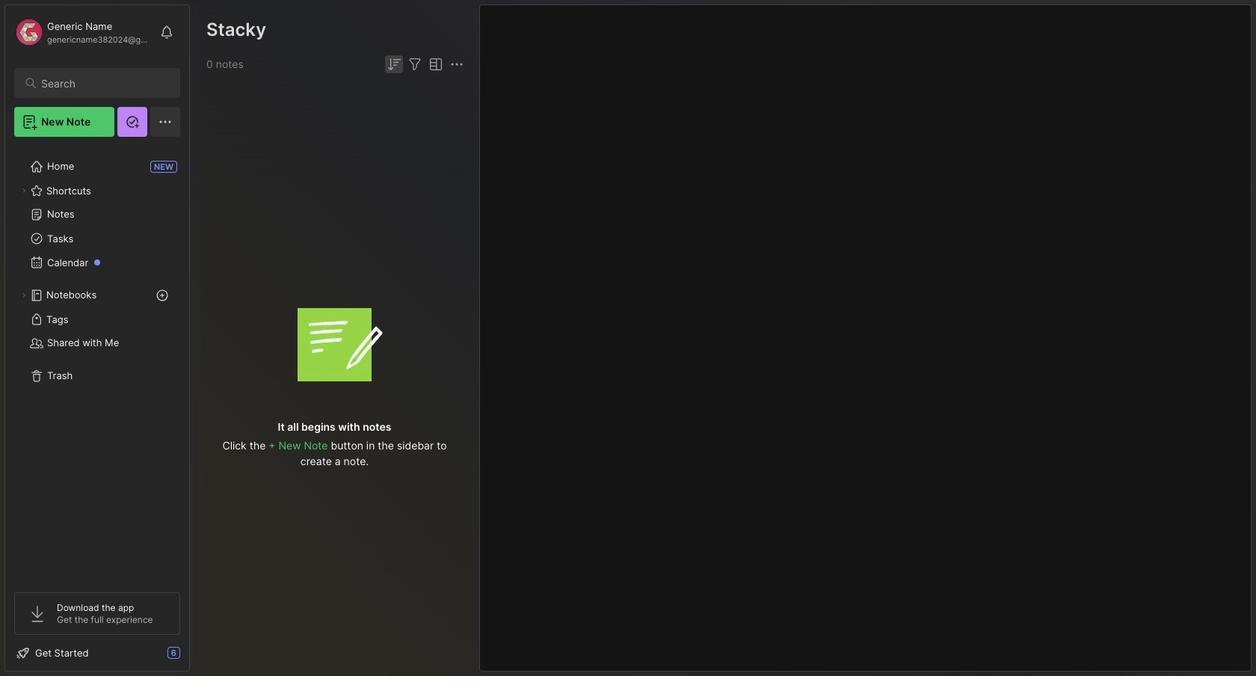 Task type: describe. For each thing, give the bounding box(es) containing it.
View options field
[[424, 55, 445, 73]]

Help and Learning task checklist field
[[5, 641, 189, 665]]

none search field inside main element
[[41, 74, 167, 92]]

More actions field
[[448, 55, 466, 73]]

main element
[[0, 0, 195, 676]]



Task type: locate. For each thing, give the bounding box(es) containing it.
expand notebooks image
[[19, 291, 28, 300]]

None search field
[[41, 74, 167, 92]]

Search text field
[[41, 76, 167, 91]]

Add filters field
[[406, 55, 424, 73]]

add filters image
[[406, 55, 424, 73]]

tree inside main element
[[5, 146, 189, 579]]

click to collapse image
[[189, 649, 200, 667]]

Sort options field
[[385, 55, 403, 73]]

Account field
[[14, 17, 153, 47]]

tree
[[5, 146, 189, 579]]

more actions image
[[448, 55, 466, 73]]

note window - loading element
[[480, 4, 1252, 672]]



Task type: vqa. For each thing, say whether or not it's contained in the screenshot.
More Actions And View Options icon
no



